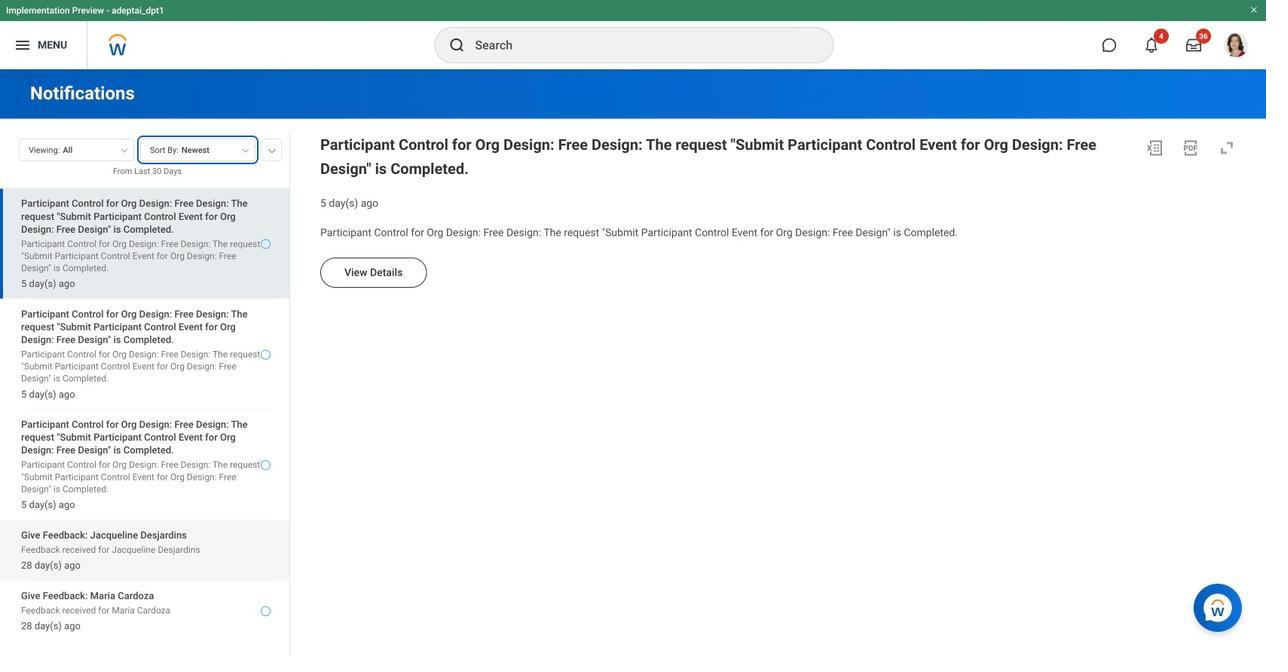 Task type: describe. For each thing, give the bounding box(es) containing it.
more image
[[268, 146, 277, 153]]

2 mark read image from the top
[[261, 350, 271, 360]]

inbox items list box
[[0, 188, 290, 657]]

inbox large image
[[1187, 38, 1202, 53]]

close environment banner image
[[1250, 5, 1259, 14]]

4 mark read image from the top
[[261, 607, 271, 617]]

search image
[[448, 36, 466, 54]]

profile logan mcneil image
[[1224, 33, 1249, 60]]

Search Workday  search field
[[475, 29, 803, 62]]



Task type: vqa. For each thing, say whether or not it's contained in the screenshot.
tab panel
yes



Task type: locate. For each thing, give the bounding box(es) containing it.
notifications large image
[[1144, 38, 1160, 53]]

banner
[[0, 0, 1267, 69]]

1 mark read image from the top
[[261, 239, 271, 249]]

fullscreen image
[[1218, 139, 1236, 157]]

tab panel
[[0, 132, 290, 657]]

view printable version (pdf) image
[[1182, 139, 1200, 157]]

main content
[[0, 69, 1267, 657]]

region
[[320, 133, 1242, 211]]

mark read image
[[261, 239, 271, 249], [261, 350, 271, 360], [261, 461, 271, 470], [261, 607, 271, 617]]

justify image
[[14, 36, 32, 54]]

export to excel image
[[1146, 139, 1164, 157]]

3 mark read image from the top
[[261, 461, 271, 470]]



